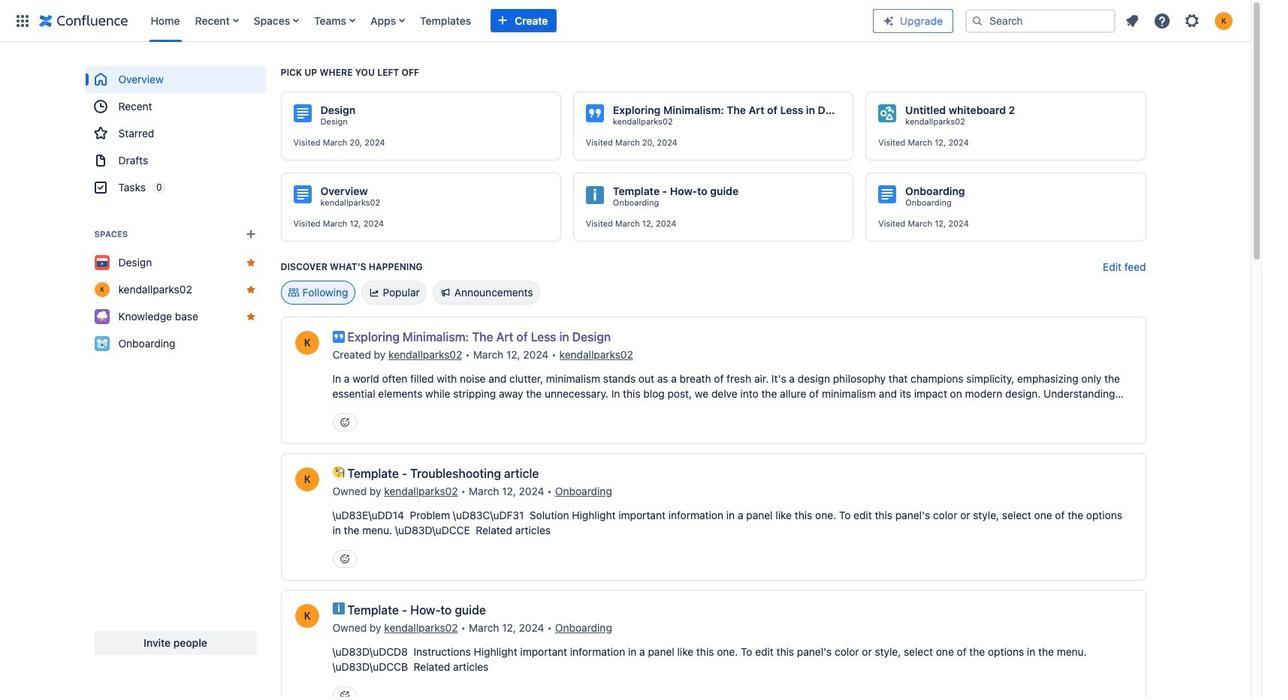 Task type: describe. For each thing, give the bounding box(es) containing it.
list for appswitcher icon
[[143, 0, 873, 42]]

add reaction image for second more information about kendallparks02 image from the top
[[338, 690, 350, 698]]

:face_with_monocle: image
[[332, 467, 344, 479]]

premium image
[[883, 15, 895, 27]]

appswitcher icon image
[[14, 12, 32, 30]]

1 horizontal spatial :information_source: image
[[586, 186, 604, 204]]

0 horizontal spatial :information_source: image
[[332, 603, 344, 615]]

create a space image
[[242, 225, 260, 243]]

unstar this space image
[[245, 257, 257, 269]]

search image
[[971, 15, 983, 27]]

help icon image
[[1153, 12, 1171, 30]]

your profile and preferences image
[[1215, 12, 1233, 30]]



Task type: vqa. For each thing, say whether or not it's contained in the screenshot.
the top More information about kendallparks02 image
yes



Task type: locate. For each thing, give the bounding box(es) containing it.
0 vertical spatial add reaction image
[[338, 417, 350, 429]]

0 horizontal spatial list
[[143, 0, 873, 42]]

1 add reaction image from the top
[[338, 417, 350, 429]]

group
[[85, 66, 266, 201]]

add reaction image for first more information about kendallparks02 image from the top
[[338, 417, 350, 429]]

add reaction image
[[338, 554, 350, 566]]

0 vertical spatial more information about kendallparks02 image
[[293, 330, 320, 357]]

:information_source: image
[[586, 186, 604, 204], [332, 603, 344, 615]]

1 vertical spatial :information_source: image
[[332, 603, 344, 615]]

confluence image
[[39, 12, 128, 30], [39, 12, 128, 30]]

1 more information about kendallparks02 image from the top
[[293, 330, 320, 357]]

2 unstar this space image from the top
[[245, 311, 257, 323]]

:face_with_monocle: image
[[332, 467, 344, 479]]

2 more information about kendallparks02 image from the top
[[293, 603, 320, 630]]

more information about kendallparks02 image
[[293, 330, 320, 357], [293, 603, 320, 630]]

2 add reaction image from the top
[[338, 690, 350, 698]]

list
[[143, 0, 873, 42], [1119, 7, 1242, 34]]

0 vertical spatial :information_source: image
[[586, 186, 604, 204]]

1 unstar this space image from the top
[[245, 284, 257, 296]]

banner
[[0, 0, 1251, 42]]

1 vertical spatial add reaction image
[[338, 690, 350, 698]]

None search field
[[965, 9, 1116, 33]]

0 vertical spatial unstar this space image
[[245, 284, 257, 296]]

1 horizontal spatial :information_source: image
[[586, 186, 604, 204]]

Search field
[[965, 9, 1116, 33]]

0 horizontal spatial :information_source: image
[[332, 603, 344, 615]]

global element
[[9, 0, 873, 42]]

more information about kendallparks02 image
[[293, 467, 320, 494]]

1 vertical spatial more information about kendallparks02 image
[[293, 603, 320, 630]]

1 horizontal spatial list
[[1119, 7, 1242, 34]]

0 vertical spatial :information_source: image
[[586, 186, 604, 204]]

notification icon image
[[1123, 12, 1141, 30]]

1 vertical spatial :information_source: image
[[332, 603, 344, 615]]

settings icon image
[[1183, 12, 1201, 30]]

add reaction image
[[338, 417, 350, 429], [338, 690, 350, 698]]

unstar this space image
[[245, 284, 257, 296], [245, 311, 257, 323]]

list for premium image
[[1119, 7, 1242, 34]]

1 vertical spatial unstar this space image
[[245, 311, 257, 323]]

:information_source: image
[[586, 186, 604, 204], [332, 603, 344, 615]]



